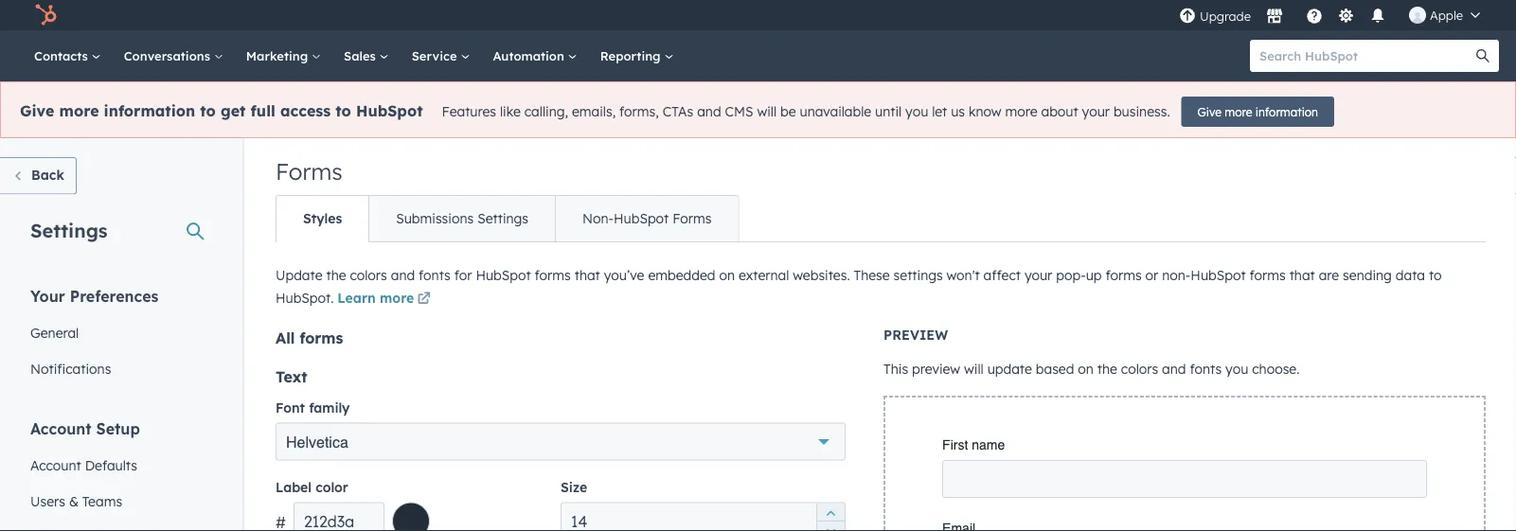 Task type: locate. For each thing, give the bounding box(es) containing it.
1 horizontal spatial on
[[1078, 361, 1094, 378]]

0 horizontal spatial information
[[104, 102, 195, 121]]

apple
[[1431, 7, 1464, 23]]

to inside 'update the colors and fonts for hubspot forms that you've embedded on external websites. these settings won't affect your pop-up forms or non-hubspot forms that are sending data to hubspot.'
[[1430, 267, 1443, 284]]

know
[[969, 103, 1002, 120]]

1 vertical spatial forms
[[673, 210, 712, 227]]

notifications
[[30, 361, 111, 377]]

account setup element
[[19, 418, 212, 532]]

0 vertical spatial account
[[30, 419, 92, 438]]

link opens in a new window image
[[418, 293, 431, 307]]

about
[[1042, 103, 1079, 120]]

conversations link
[[112, 30, 235, 81]]

preferences
[[70, 287, 159, 306]]

2 account from the top
[[30, 457, 81, 474]]

0 horizontal spatial on
[[720, 267, 735, 284]]

menu
[[1178, 0, 1494, 30]]

account up account defaults
[[30, 419, 92, 438]]

automation
[[493, 48, 568, 63]]

0 horizontal spatial to
[[200, 102, 216, 121]]

will left update
[[965, 361, 984, 378]]

notifications button
[[1362, 0, 1395, 30]]

give right business. on the top
[[1198, 105, 1222, 119]]

to right access
[[336, 102, 351, 121]]

sending
[[1344, 267, 1393, 284]]

0 vertical spatial fonts
[[419, 267, 451, 284]]

all forms
[[276, 328, 343, 347]]

1 vertical spatial on
[[1078, 361, 1094, 378]]

you
[[906, 103, 929, 120], [1226, 361, 1249, 378]]

general link
[[19, 315, 212, 351]]

users & teams link
[[19, 484, 212, 520]]

let
[[933, 103, 948, 120]]

2 vertical spatial and
[[1163, 361, 1187, 378]]

fonts left the choose.
[[1190, 361, 1222, 378]]

0 horizontal spatial forms
[[276, 157, 343, 186]]

on
[[720, 267, 735, 284], [1078, 361, 1094, 378]]

1 vertical spatial the
[[1098, 361, 1118, 378]]

automation link
[[482, 30, 589, 81]]

preview
[[912, 361, 961, 378]]

font
[[276, 399, 305, 416]]

that left 'you've'
[[575, 267, 601, 284]]

give down contacts in the left of the page
[[20, 102, 54, 121]]

bob builder image
[[1410, 7, 1427, 24]]

fonts
[[419, 267, 451, 284], [1190, 361, 1222, 378]]

setup
[[96, 419, 140, 438]]

give more information
[[1198, 105, 1319, 119]]

users
[[30, 493, 65, 510]]

settings image
[[1338, 8, 1355, 25]]

the up the learn
[[326, 267, 346, 284]]

1 vertical spatial will
[[965, 361, 984, 378]]

hubspot right for
[[476, 267, 531, 284]]

will left "be" at the top of the page
[[757, 103, 777, 120]]

hubspot down sales link
[[356, 102, 423, 121]]

0 vertical spatial and
[[697, 103, 722, 120]]

unavailable
[[800, 103, 872, 120]]

account setup
[[30, 419, 140, 438]]

1 account from the top
[[30, 419, 92, 438]]

your for pop-
[[1025, 267, 1053, 284]]

forms left 'you've'
[[535, 267, 571, 284]]

0 vertical spatial the
[[326, 267, 346, 284]]

more for learn more
[[380, 290, 414, 307]]

these
[[854, 267, 890, 284]]

full
[[251, 102, 276, 121]]

account up users
[[30, 457, 81, 474]]

0 horizontal spatial your
[[1025, 267, 1053, 284]]

0 vertical spatial your
[[1083, 103, 1110, 120]]

2 horizontal spatial and
[[1163, 361, 1187, 378]]

1 horizontal spatial you
[[1226, 361, 1249, 378]]

0 horizontal spatial that
[[575, 267, 601, 284]]

to right data on the bottom right of the page
[[1430, 267, 1443, 284]]

1 vertical spatial your
[[1025, 267, 1053, 284]]

1 horizontal spatial give
[[1198, 105, 1222, 119]]

hubspot up 'you've'
[[614, 210, 669, 227]]

your inside 'update the colors and fonts for hubspot forms that you've embedded on external websites. these settings won't affect your pop-up forms or non-hubspot forms that are sending data to hubspot.'
[[1025, 267, 1053, 284]]

to
[[200, 102, 216, 121], [336, 102, 351, 121], [1430, 267, 1443, 284]]

group
[[817, 503, 845, 532]]

more for give more information to get full access to hubspot
[[59, 102, 99, 121]]

0 horizontal spatial the
[[326, 267, 346, 284]]

and down non-
[[1163, 361, 1187, 378]]

settings right "submissions"
[[478, 210, 529, 227]]

your right the about
[[1083, 103, 1110, 120]]

cms
[[725, 103, 754, 120]]

notifications image
[[1370, 9, 1387, 26]]

1 horizontal spatial your
[[1083, 103, 1110, 120]]

colors up learn more
[[350, 267, 387, 284]]

and
[[697, 103, 722, 120], [391, 267, 415, 284], [1163, 361, 1187, 378]]

that left are
[[1290, 267, 1316, 284]]

settings down back
[[30, 218, 108, 242]]

1 horizontal spatial colors
[[1122, 361, 1159, 378]]

1 vertical spatial fonts
[[1190, 361, 1222, 378]]

update the colors and fonts for hubspot forms that you've embedded on external websites. these settings won't affect your pop-up forms or non-hubspot forms that are sending data to hubspot.
[[276, 267, 1443, 307]]

and inside 'update the colors and fonts for hubspot forms that you've embedded on external websites. these settings won't affect your pop-up forms or non-hubspot forms that are sending data to hubspot.'
[[391, 267, 415, 284]]

hubspot link
[[23, 4, 71, 27]]

service
[[412, 48, 461, 63]]

your preferences element
[[19, 286, 212, 387]]

1 horizontal spatial information
[[1256, 105, 1319, 119]]

emails,
[[572, 103, 616, 120]]

information
[[104, 102, 195, 121], [1256, 105, 1319, 119]]

your preferences
[[30, 287, 159, 306]]

fonts up link opens in a new window icon
[[419, 267, 451, 284]]

first
[[943, 438, 969, 453]]

0 horizontal spatial give
[[20, 102, 54, 121]]

colors right based
[[1122, 361, 1159, 378]]

color
[[316, 479, 348, 496]]

1 horizontal spatial will
[[965, 361, 984, 378]]

submissions settings
[[396, 210, 529, 227]]

menu containing apple
[[1178, 0, 1494, 30]]

be
[[781, 103, 796, 120]]

0 horizontal spatial will
[[757, 103, 777, 120]]

you left the choose.
[[1226, 361, 1249, 378]]

you left the let
[[906, 103, 929, 120]]

0 vertical spatial forms
[[276, 157, 343, 186]]

0 vertical spatial on
[[720, 267, 735, 284]]

on right based
[[1078, 361, 1094, 378]]

1 horizontal spatial that
[[1290, 267, 1316, 284]]

search button
[[1468, 40, 1500, 72]]

service link
[[400, 30, 482, 81]]

calling,
[[525, 103, 568, 120]]

hubspot
[[356, 102, 423, 121], [614, 210, 669, 227], [476, 267, 531, 284], [1191, 267, 1246, 284]]

2 horizontal spatial to
[[1430, 267, 1443, 284]]

0 vertical spatial colors
[[350, 267, 387, 284]]

0 vertical spatial will
[[757, 103, 777, 120]]

0 horizontal spatial colors
[[350, 267, 387, 284]]

ctas
[[663, 103, 694, 120]]

reporting
[[600, 48, 665, 63]]

1 vertical spatial and
[[391, 267, 415, 284]]

label color
[[276, 479, 348, 496]]

more
[[59, 102, 99, 121], [1006, 103, 1038, 120], [1225, 105, 1253, 119], [380, 290, 414, 307]]

access
[[280, 102, 331, 121]]

your left pop-
[[1025, 267, 1053, 284]]

1 horizontal spatial settings
[[478, 210, 529, 227]]

learn
[[338, 290, 376, 307]]

to left get at left top
[[200, 102, 216, 121]]

back link
[[0, 157, 77, 195]]

font family
[[276, 399, 350, 416]]

0 horizontal spatial fonts
[[419, 267, 451, 284]]

and left 'cms' on the top left of the page
[[697, 103, 722, 120]]

1 vertical spatial colors
[[1122, 361, 1159, 378]]

settings
[[478, 210, 529, 227], [30, 218, 108, 242]]

contacts link
[[23, 30, 112, 81]]

forms up embedded
[[673, 210, 712, 227]]

will
[[757, 103, 777, 120], [965, 361, 984, 378]]

and up learn more link
[[391, 267, 415, 284]]

hubspot image
[[34, 4, 57, 27]]

are
[[1319, 267, 1340, 284]]

marketplaces image
[[1267, 9, 1284, 26]]

the right based
[[1098, 361, 1118, 378]]

1 horizontal spatial forms
[[673, 210, 712, 227]]

learn more
[[338, 290, 414, 307]]

affect
[[984, 267, 1021, 284]]

helvetica
[[286, 433, 348, 451]]

label
[[276, 479, 312, 496]]

settings link
[[1335, 5, 1359, 25]]

websites.
[[793, 267, 850, 284]]

forms
[[276, 157, 343, 186], [673, 210, 712, 227]]

forms up styles
[[276, 157, 343, 186]]

navigation
[[276, 195, 739, 243]]

the inside 'update the colors and fonts for hubspot forms that you've embedded on external websites. these settings won't affect your pop-up forms or non-hubspot forms that are sending data to hubspot.'
[[326, 267, 346, 284]]

0 vertical spatial you
[[906, 103, 929, 120]]

helvetica button
[[276, 423, 846, 461]]

1 vertical spatial account
[[30, 457, 81, 474]]

on left external
[[720, 267, 735, 284]]

0 horizontal spatial and
[[391, 267, 415, 284]]



Task type: vqa. For each thing, say whether or not it's contained in the screenshot.
marketplaces popup button
yes



Task type: describe. For each thing, give the bounding box(es) containing it.
first name
[[943, 438, 1005, 453]]

forms right the all
[[300, 328, 343, 347]]

choose.
[[1253, 361, 1300, 378]]

like
[[500, 103, 521, 120]]

non-hubspot forms link
[[555, 196, 739, 242]]

upgrade image
[[1180, 8, 1197, 25]]

upgrade
[[1200, 9, 1252, 24]]

1 horizontal spatial fonts
[[1190, 361, 1222, 378]]

features like calling, emails, forms, ctas and cms will be unavailable until you let us know more about your business.
[[442, 103, 1171, 120]]

1 horizontal spatial the
[[1098, 361, 1118, 378]]

sales
[[344, 48, 380, 63]]

name
[[972, 438, 1005, 453]]

colors inside 'update the colors and fonts for hubspot forms that you've embedded on external websites. these settings won't affect your pop-up forms or non-hubspot forms that are sending data to hubspot.'
[[350, 267, 387, 284]]

all
[[276, 328, 295, 347]]

settings
[[894, 267, 943, 284]]

your
[[30, 287, 65, 306]]

marketing link
[[235, 30, 333, 81]]

update
[[276, 267, 323, 284]]

notifications link
[[19, 351, 212, 387]]

or
[[1146, 267, 1159, 284]]

your for business.
[[1083, 103, 1110, 120]]

styles
[[303, 210, 342, 227]]

link opens in a new window image
[[418, 288, 431, 311]]

this preview will update based on the colors and fonts you choose.
[[884, 361, 1300, 378]]

family
[[309, 399, 350, 416]]

help button
[[1299, 0, 1331, 30]]

give for give more information to get full access to hubspot
[[20, 102, 54, 121]]

1 vertical spatial you
[[1226, 361, 1249, 378]]

defaults
[[85, 457, 137, 474]]

submissions settings link
[[369, 196, 555, 242]]

general
[[30, 325, 79, 341]]

on inside 'update the colors and fonts for hubspot forms that you've embedded on external websites. these settings won't affect your pop-up forms or non-hubspot forms that are sending data to hubspot.'
[[720, 267, 735, 284]]

size
[[561, 479, 588, 496]]

features
[[442, 103, 496, 120]]

sales link
[[333, 30, 400, 81]]

update
[[988, 361, 1033, 378]]

pop-
[[1057, 267, 1086, 284]]

reporting link
[[589, 30, 685, 81]]

&
[[69, 493, 79, 510]]

embedded
[[648, 267, 716, 284]]

teams
[[82, 493, 122, 510]]

1 that from the left
[[575, 267, 601, 284]]

Size text field
[[561, 503, 846, 532]]

us
[[951, 103, 966, 120]]

0 horizontal spatial you
[[906, 103, 929, 120]]

until
[[875, 103, 902, 120]]

more for give more information
[[1225, 105, 1253, 119]]

data
[[1396, 267, 1426, 284]]

for
[[455, 267, 472, 284]]

non-
[[1163, 267, 1191, 284]]

marketplaces button
[[1255, 0, 1295, 30]]

conversations
[[124, 48, 214, 63]]

1 horizontal spatial and
[[697, 103, 722, 120]]

give for give more information
[[1198, 105, 1222, 119]]

business.
[[1114, 103, 1171, 120]]

forms left are
[[1250, 267, 1286, 284]]

hubspot inside non-hubspot forms link
[[614, 210, 669, 227]]

information for give more information
[[1256, 105, 1319, 119]]

won't
[[947, 267, 980, 284]]

contacts
[[34, 48, 92, 63]]

text
[[276, 367, 308, 386]]

account for account setup
[[30, 419, 92, 438]]

non-hubspot forms
[[583, 210, 712, 227]]

styles link
[[277, 196, 369, 242]]

search image
[[1477, 49, 1490, 63]]

Search HubSpot search field
[[1251, 40, 1483, 72]]

2 that from the left
[[1290, 267, 1316, 284]]

First name text field
[[943, 460, 1428, 498]]

account defaults
[[30, 457, 137, 474]]

external
[[739, 267, 790, 284]]

account defaults link
[[19, 448, 212, 484]]

give more information to get full access to hubspot
[[20, 102, 423, 121]]

information for give more information to get full access to hubspot
[[104, 102, 195, 121]]

Label color text field
[[294, 503, 385, 532]]

based
[[1036, 361, 1075, 378]]

hubspot.
[[276, 290, 334, 307]]

hubspot right or
[[1191, 267, 1246, 284]]

learn more link
[[338, 288, 434, 311]]

up
[[1086, 267, 1102, 284]]

help image
[[1307, 9, 1324, 26]]

back
[[31, 167, 64, 183]]

fonts inside 'update the colors and fonts for hubspot forms that you've embedded on external websites. these settings won't affect your pop-up forms or non-hubspot forms that are sending data to hubspot.'
[[419, 267, 451, 284]]

give more information link
[[1182, 97, 1335, 127]]

account for account defaults
[[30, 457, 81, 474]]

apple button
[[1398, 0, 1492, 30]]

0 horizontal spatial settings
[[30, 218, 108, 242]]

users & teams
[[30, 493, 122, 510]]

get
[[221, 102, 246, 121]]

1 horizontal spatial to
[[336, 102, 351, 121]]

this
[[884, 361, 909, 378]]

forms left or
[[1106, 267, 1142, 284]]

non-
[[583, 210, 614, 227]]

navigation containing styles
[[276, 195, 739, 243]]

settings inside navigation
[[478, 210, 529, 227]]

forms,
[[620, 103, 659, 120]]



